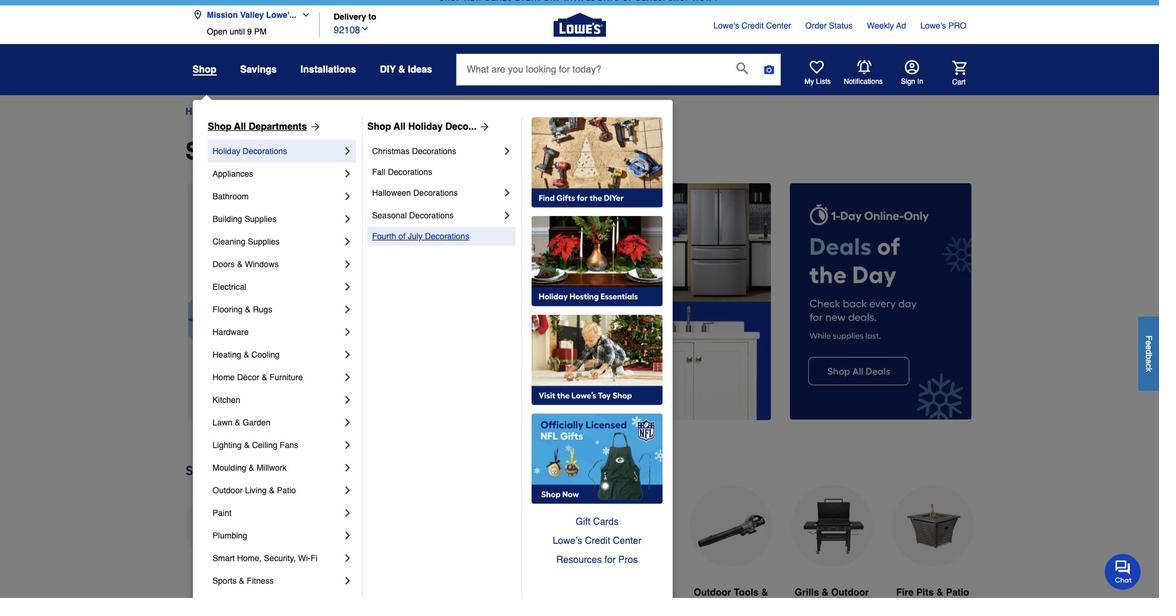 Task type: locate. For each thing, give the bounding box(es) containing it.
a stainless steel french door refrigerator. image
[[185, 485, 267, 567]]

1 horizontal spatial center
[[766, 21, 791, 30]]

credit for lowe's
[[585, 536, 610, 547]]

& left the millwork
[[249, 463, 254, 473]]

order
[[805, 21, 827, 30]]

1 shop from the left
[[208, 121, 232, 132]]

officially licensed n f l gifts. shop now. image
[[532, 414, 663, 504]]

lowe's home improvement account image
[[905, 60, 919, 74]]

holiday up christmas decorations
[[408, 121, 443, 132]]

outdoor inside outdoor tools &
[[694, 587, 731, 598]]

chevron right image for smart home, security, wi-fi
[[342, 552, 354, 564]]

fire
[[896, 587, 914, 598]]

1 vertical spatial home
[[213, 373, 235, 382]]

search image
[[736, 62, 748, 74]]

patio inside fire pits & patio
[[946, 587, 969, 598]]

chevron right image for heating & cooling
[[342, 349, 354, 361]]

chevron right image
[[342, 145, 354, 157], [501, 145, 513, 157], [342, 168, 354, 180], [501, 187, 513, 199], [342, 191, 354, 202], [501, 210, 513, 221], [342, 213, 354, 225], [342, 281, 354, 293], [342, 372, 354, 383], [342, 417, 354, 429], [342, 530, 354, 542], [342, 575, 354, 587]]

1 vertical spatial credit
[[585, 536, 610, 547]]

credit inside lowe's credit center link
[[742, 21, 764, 30]]

0 vertical spatial savings
[[240, 64, 277, 75]]

& right the tools at right bottom
[[761, 587, 768, 598]]

10 chevron right image from the top
[[342, 507, 354, 519]]

all inside shop all departments link
[[234, 121, 246, 132]]

& right lawn
[[235, 418, 240, 427]]

92108
[[334, 25, 360, 35]]

0 horizontal spatial center
[[613, 536, 642, 547]]

outdoor down moulding
[[213, 486, 243, 495]]

resources for pros link
[[532, 551, 663, 570]]

1 vertical spatial supplies
[[248, 237, 280, 246]]

a prelit christmas tree. image
[[286, 485, 368, 567]]

1 vertical spatial chevron down image
[[360, 24, 370, 33]]

a stainless steel bathroom faucet. image
[[488, 485, 570, 567]]

lowe's credit center link
[[714, 20, 791, 32]]

4 chevron right image from the top
[[342, 326, 354, 338]]

gift
[[576, 517, 591, 527]]

& right décor
[[262, 373, 267, 382]]

lowe'...
[[266, 10, 296, 20]]

plumbing
[[213, 531, 247, 541]]

diy & ideas button
[[380, 59, 432, 80]]

supplies up cleaning supplies
[[245, 214, 276, 224]]

1 horizontal spatial home
[[213, 373, 235, 382]]

decorations for seasonal decorations
[[409, 211, 454, 220]]

décor
[[237, 373, 259, 382]]

0 vertical spatial home
[[185, 107, 212, 117]]

supplies up windows
[[248, 237, 280, 246]]

chevron right image
[[342, 236, 354, 248], [342, 258, 354, 270], [342, 304, 354, 316], [342, 326, 354, 338], [342, 349, 354, 361], [342, 394, 354, 406], [342, 439, 354, 451], [342, 462, 354, 474], [342, 485, 354, 497], [342, 507, 354, 519], [342, 552, 354, 564]]

0 vertical spatial center
[[766, 21, 791, 30]]

fall
[[372, 167, 386, 177]]

millwork
[[257, 463, 287, 473]]

& for sports
[[239, 576, 245, 586]]

1 horizontal spatial outdoor
[[694, 587, 731, 598]]

1 vertical spatial bathroom
[[507, 587, 552, 598]]

& right grills
[[822, 587, 829, 598]]

lowe's for lowe's credit center
[[714, 21, 739, 30]]

of
[[399, 232, 405, 241]]

0 horizontal spatial credit
[[585, 536, 610, 547]]

1 vertical spatial savings
[[185, 138, 277, 165]]

outdoor right grills
[[831, 587, 869, 598]]

chevron right image for electrical
[[342, 281, 354, 293]]

bathroom
[[213, 192, 249, 201], [507, 587, 552, 598]]

fitness
[[247, 576, 274, 586]]

shop
[[208, 121, 232, 132], [367, 121, 391, 132]]

6 chevron right image from the top
[[342, 394, 354, 406]]

shop up christmas
[[367, 121, 391, 132]]

2 chevron right image from the top
[[342, 258, 354, 270]]

bathroom link left gift
[[488, 485, 570, 598]]

all inside shop all holiday deco... link
[[394, 121, 406, 132]]

a fire pit table. image
[[892, 485, 974, 567]]

lowe's credit center link
[[532, 532, 663, 551]]

tools
[[734, 587, 759, 598]]

outdoor living & patio
[[213, 486, 296, 495]]

kitchen link
[[213, 389, 342, 411]]

& right sports
[[239, 576, 245, 586]]

0 horizontal spatial arrow right image
[[307, 121, 321, 133]]

f e e d b a c k
[[1144, 336, 1154, 372]]

status
[[829, 21, 853, 30]]

pros
[[618, 555, 638, 566]]

garden
[[243, 418, 270, 427]]

lighting & ceiling fans link
[[213, 434, 342, 457]]

2 lowe's from the left
[[921, 21, 946, 30]]

decorations down fall decorations link
[[413, 188, 458, 198]]

chevron right image for outdoor living & patio
[[342, 485, 354, 497]]

0 horizontal spatial lowe's
[[714, 21, 739, 30]]

credit up search icon
[[742, 21, 764, 30]]

flooring & rugs link
[[213, 298, 342, 321]]

& for heating
[[244, 350, 249, 360]]

hardware link
[[213, 321, 342, 344]]

1 arrow right image from the left
[[307, 121, 321, 133]]

0 horizontal spatial outdoor
[[213, 486, 243, 495]]

c
[[1144, 364, 1154, 368]]

1 vertical spatial patio
[[946, 587, 969, 598]]

arrow right image inside shop all holiday deco... link
[[477, 121, 491, 133]]

shop inside shop all holiday deco... link
[[367, 121, 391, 132]]

chevron right image for lawn & garden
[[342, 417, 354, 429]]

1-day online-only deals of the day. check every day for new deals. while supplies last. image
[[790, 183, 971, 420]]

3 chevron right image from the top
[[342, 304, 354, 316]]

e up d
[[1144, 341, 1154, 346]]

home link
[[185, 105, 212, 119]]

0 horizontal spatial home
[[185, 107, 212, 117]]

arrow right image up christmas decorations link
[[477, 121, 491, 133]]

decorations up fall decorations link
[[412, 146, 456, 156]]

lawn & garden link
[[213, 411, 342, 434]]

savings
[[240, 64, 277, 75], [185, 138, 277, 165]]

july
[[408, 232, 423, 241]]

None search field
[[456, 54, 781, 97]]

weekly ad
[[867, 21, 906, 30]]

arrow right image
[[307, 121, 321, 133], [477, 121, 491, 133]]

chevron down image
[[296, 10, 311, 20], [360, 24, 370, 33]]

patio right pits
[[946, 587, 969, 598]]

weekly
[[867, 21, 894, 30]]

e up b
[[1144, 346, 1154, 350]]

cleaning supplies link
[[213, 230, 342, 253]]

1 horizontal spatial bathroom link
[[488, 485, 570, 598]]

1 lowe's from the left
[[714, 21, 739, 30]]

& inside button
[[398, 64, 405, 75]]

0 vertical spatial patio
[[277, 486, 296, 495]]

1 horizontal spatial lowe's
[[921, 21, 946, 30]]

0 vertical spatial bathroom link
[[213, 185, 342, 208]]

savings up appliances
[[185, 138, 277, 165]]

cooling
[[251, 350, 280, 360]]

1 all from the left
[[234, 121, 246, 132]]

chevron down image inside '92108' button
[[360, 24, 370, 33]]

decorations inside 'link'
[[425, 232, 469, 241]]

lowe's credit center
[[553, 536, 642, 547]]

fire pits & patio
[[896, 587, 969, 598]]

1 horizontal spatial shop
[[367, 121, 391, 132]]

11 chevron right image from the top
[[342, 552, 354, 564]]

shop inside shop all departments link
[[208, 121, 232, 132]]

k
[[1144, 368, 1154, 372]]

decorations down shop all departments link at the left of page
[[243, 146, 287, 156]]

center
[[766, 21, 791, 30], [613, 536, 642, 547]]

grills & outdoor link
[[791, 485, 873, 598]]

0 horizontal spatial all
[[234, 121, 246, 132]]

1 horizontal spatial patio
[[946, 587, 969, 598]]

smart home, security, wi-fi link
[[213, 547, 342, 570]]

& for lighting
[[244, 441, 250, 450]]

cards
[[593, 517, 619, 527]]

patio up paint link
[[277, 486, 296, 495]]

supplies for cleaning supplies
[[248, 237, 280, 246]]

lawn & garden
[[213, 418, 270, 427]]

0 horizontal spatial holiday
[[213, 146, 240, 156]]

& right pits
[[936, 587, 943, 598]]

outdoor living & patio link
[[213, 479, 342, 502]]

1 horizontal spatial all
[[394, 121, 406, 132]]

find gifts for the diyer. image
[[532, 117, 663, 208]]

seasonal decorations
[[372, 211, 454, 220]]

chevron right image for plumbing
[[342, 530, 354, 542]]

decorations inside "link"
[[409, 211, 454, 220]]

all up the holiday decorations
[[234, 121, 246, 132]]

0 horizontal spatial shop
[[208, 121, 232, 132]]

credit inside lowe's credit center link
[[585, 536, 610, 547]]

decorations down christmas decorations
[[388, 167, 432, 177]]

2 arrow right image from the left
[[477, 121, 491, 133]]

0 horizontal spatial patio
[[277, 486, 296, 495]]

all for holiday
[[394, 121, 406, 132]]

lowe's
[[714, 21, 739, 30], [921, 21, 946, 30]]

decorations down seasonal decorations "link" at the left
[[425, 232, 469, 241]]

bathroom link
[[213, 185, 342, 208], [488, 485, 570, 598]]

holiday hosting essentials. image
[[532, 216, 663, 307]]

pits
[[916, 587, 934, 598]]

8 chevron right image from the top
[[342, 462, 354, 474]]

mission valley lowe'...
[[207, 10, 296, 20]]

decorations for halloween decorations
[[413, 188, 458, 198]]

chevron down image left delivery
[[296, 10, 311, 20]]

installations button
[[301, 59, 356, 80]]

0 vertical spatial credit
[[742, 21, 764, 30]]

shop 25 days of deals by category. image
[[185, 461, 974, 481]]

1 horizontal spatial holiday
[[408, 121, 443, 132]]

& for grills
[[822, 587, 829, 598]]

outdoor left the tools at right bottom
[[694, 587, 731, 598]]

home décor & furniture link
[[213, 366, 342, 389]]

chevron right image for cleaning supplies
[[342, 236, 354, 248]]

& for moulding
[[249, 463, 254, 473]]

furniture
[[270, 373, 303, 382]]

2 shop from the left
[[367, 121, 391, 132]]

decorations down halloween decorations link
[[409, 211, 454, 220]]

0 vertical spatial chevron down image
[[296, 10, 311, 20]]

sign in button
[[901, 60, 923, 86]]

building supplies link
[[213, 208, 342, 230]]

2 all from the left
[[394, 121, 406, 132]]

a gas grill. image
[[791, 485, 873, 567]]

arrow right image up holiday decorations link
[[307, 121, 321, 133]]

1 vertical spatial holiday
[[213, 146, 240, 156]]

2 horizontal spatial outdoor
[[831, 587, 869, 598]]

holiday up appliances
[[213, 146, 240, 156]]

0 horizontal spatial bathroom
[[213, 192, 249, 201]]

chevron right image for kitchen
[[342, 394, 354, 406]]

order status link
[[805, 20, 853, 32]]

appliances
[[213, 169, 253, 179]]

grills
[[795, 587, 819, 598]]

& right diy
[[398, 64, 405, 75]]

ceiling
[[252, 441, 277, 450]]

lowe's left pro
[[921, 21, 946, 30]]

& left ceiling
[[244, 441, 250, 450]]

pro
[[949, 21, 967, 30]]

0 horizontal spatial bathroom link
[[213, 185, 342, 208]]

bathroom link up building supplies
[[213, 185, 342, 208]]

fire pits & patio link
[[892, 485, 974, 598]]

0 vertical spatial bathroom
[[213, 192, 249, 201]]

resources for pros
[[556, 555, 638, 566]]

diy
[[380, 64, 396, 75]]

& inside grills & outdoor
[[822, 587, 829, 598]]

1 chevron right image from the top
[[342, 236, 354, 248]]

windows
[[245, 260, 279, 269]]

lowe's up search icon
[[714, 21, 739, 30]]

credit down gift cards link
[[585, 536, 610, 547]]

savings button
[[240, 59, 277, 80]]

chevron right image for holiday decorations
[[342, 145, 354, 157]]

5 chevron right image from the top
[[342, 349, 354, 361]]

supplies for building supplies
[[245, 214, 276, 224]]

& inside fire pits & patio
[[936, 587, 943, 598]]

lowe's home improvement cart image
[[952, 60, 967, 75]]

shop button
[[193, 64, 216, 76]]

home up kitchen
[[213, 373, 235, 382]]

christmas
[[372, 146, 410, 156]]

chevron right image for home décor & furniture
[[342, 372, 354, 383]]

7 chevron right image from the top
[[342, 439, 354, 451]]

patio
[[277, 486, 296, 495], [946, 587, 969, 598]]

1 horizontal spatial chevron down image
[[360, 24, 370, 33]]

lowe's home improvement lists image
[[809, 60, 824, 74]]

1 horizontal spatial arrow right image
[[477, 121, 491, 133]]

1 horizontal spatial credit
[[742, 21, 764, 30]]

& right doors
[[237, 260, 243, 269]]

sports & fitness link
[[213, 570, 342, 592]]

center up pros
[[613, 536, 642, 547]]

& left rugs in the bottom of the page
[[245, 305, 251, 314]]

weekly ad link
[[867, 20, 906, 32]]

9 chevron right image from the top
[[342, 485, 354, 497]]

& right the living at the left of page
[[269, 486, 275, 495]]

heating
[[213, 350, 241, 360]]

plumbing link
[[213, 525, 342, 547]]

home down the shop
[[185, 107, 212, 117]]

1 vertical spatial center
[[613, 536, 642, 547]]

decorations for holiday decorations
[[243, 146, 287, 156]]

savings down the pm
[[240, 64, 277, 75]]

shop down home link
[[208, 121, 232, 132]]

christmas decorations link
[[372, 140, 501, 163]]

0 horizontal spatial chevron down image
[[296, 10, 311, 20]]

f e e d b a c k button
[[1138, 317, 1159, 391]]

& left cooling
[[244, 350, 249, 360]]

chevron down image down to
[[360, 24, 370, 33]]

all up christmas
[[394, 121, 406, 132]]

arrow right image inside shop all departments link
[[307, 121, 321, 133]]

0 vertical spatial supplies
[[245, 214, 276, 224]]

center left order
[[766, 21, 791, 30]]



Task type: describe. For each thing, give the bounding box(es) containing it.
d
[[1144, 350, 1154, 355]]

a leaf blower. image
[[690, 485, 772, 567]]

delivery to
[[334, 12, 376, 22]]

chevron right image for bathroom
[[342, 191, 354, 202]]

notifications
[[844, 77, 883, 86]]

cart
[[952, 78, 966, 86]]

chevron right image for appliances
[[342, 168, 354, 180]]

chevron right image for doors & windows
[[342, 258, 354, 270]]

holiday decorations
[[213, 146, 287, 156]]

lowe's pro
[[921, 21, 967, 30]]

decorations for christmas decorations
[[412, 146, 456, 156]]

9
[[247, 27, 252, 36]]

b
[[1144, 355, 1154, 359]]

shop
[[193, 64, 216, 75]]

1 vertical spatial bathroom link
[[488, 485, 570, 598]]

appliances link
[[213, 163, 342, 185]]

0 vertical spatial holiday
[[408, 121, 443, 132]]

outdoor inside grills & outdoor
[[831, 587, 869, 598]]

chevron right image for halloween decorations
[[501, 187, 513, 199]]

a ceiling fan. image
[[589, 485, 671, 567]]

shop all holiday deco...
[[367, 121, 477, 132]]

living
[[245, 486, 267, 495]]

ad
[[896, 21, 906, 30]]

heating & cooling
[[213, 350, 280, 360]]

fi
[[311, 554, 318, 563]]

paint
[[213, 508, 232, 518]]

open
[[207, 27, 227, 36]]

chevron right image for christmas decorations
[[501, 145, 513, 157]]

until
[[230, 27, 245, 36]]

arrow right image for shop all holiday deco...
[[477, 121, 491, 133]]

2 e from the top
[[1144, 346, 1154, 350]]

doors
[[213, 260, 235, 269]]

moulding & millwork link
[[213, 457, 342, 479]]

home for home décor & furniture
[[213, 373, 235, 382]]

moulding
[[213, 463, 246, 473]]

credit for lowe's
[[742, 21, 764, 30]]

chevron right image for seasonal decorations
[[501, 210, 513, 221]]

lists
[[816, 77, 831, 86]]

25 days of deals. don't miss out on new deals every day. while supplies last. image
[[188, 183, 771, 420]]

my lists link
[[805, 60, 831, 86]]

smart home, security, wi-fi
[[213, 554, 318, 563]]

mission
[[207, 10, 238, 20]]

fourth
[[372, 232, 396, 241]]

christmas decorations
[[372, 146, 456, 156]]

& for doors
[[237, 260, 243, 269]]

lowe's home improvement logo image
[[553, 0, 606, 51]]

doors & windows link
[[213, 253, 342, 276]]

location image
[[193, 10, 202, 20]]

chevron right image for hardware
[[342, 326, 354, 338]]

cart button
[[936, 60, 967, 87]]

shop all departments link
[[208, 120, 321, 134]]

fall decorations
[[372, 167, 432, 177]]

fall decorations link
[[372, 163, 513, 182]]

arrow right image for shop all departments
[[307, 121, 321, 133]]

gift cards link
[[532, 513, 663, 532]]

Search Query text field
[[457, 54, 727, 85]]

sports & fitness
[[213, 576, 274, 586]]

chevron right image for sports & fitness
[[342, 575, 354, 587]]

outdoor tools &
[[694, 587, 768, 598]]

electrical
[[213, 282, 246, 292]]

sign
[[901, 77, 915, 86]]

chat invite button image
[[1105, 553, 1141, 590]]

mission valley lowe'... button
[[193, 3, 315, 27]]

valley
[[240, 10, 264, 20]]

smart
[[213, 554, 235, 563]]

chevron right image for lighting & ceiling fans
[[342, 439, 354, 451]]

paint link
[[213, 502, 342, 525]]

sign in
[[901, 77, 923, 86]]

lowe's
[[553, 536, 582, 547]]

patio for fire pits & patio
[[946, 587, 969, 598]]

lowe's pro link
[[921, 20, 967, 32]]

camera image
[[763, 64, 775, 76]]

outdoor tools & link
[[690, 485, 772, 598]]

& inside outdoor tools &
[[761, 587, 768, 598]]

chevron right image for flooring & rugs
[[342, 304, 354, 316]]

grills & outdoor
[[795, 587, 869, 598]]

for
[[605, 555, 616, 566]]

fourth of july decorations
[[372, 232, 469, 241]]

outdoor for outdoor living & patio
[[213, 486, 243, 495]]

kitchen
[[213, 395, 240, 405]]

& for flooring
[[245, 305, 251, 314]]

lowe's home improvement notification center image
[[857, 60, 871, 74]]

security,
[[264, 554, 296, 563]]

installations
[[301, 64, 356, 75]]

& for diy
[[398, 64, 405, 75]]

seasonal decorations link
[[372, 204, 501, 227]]

shop all holiday deco... link
[[367, 120, 491, 134]]

chevron down image inside mission valley lowe'... button
[[296, 10, 311, 20]]

visit the lowe's toy shop. image
[[532, 315, 663, 405]]

building
[[213, 214, 242, 224]]

flooring
[[213, 305, 243, 314]]

f
[[1144, 336, 1154, 341]]

center for lowe's credit center
[[766, 21, 791, 30]]

lowe's credit center
[[714, 21, 791, 30]]

holiday decorations link
[[213, 140, 342, 163]]

1 e from the top
[[1144, 341, 1154, 346]]

outdoor for outdoor tools &
[[694, 587, 731, 598]]

sports
[[213, 576, 237, 586]]

chevron right image for building supplies
[[342, 213, 354, 225]]

1 horizontal spatial bathroom
[[507, 587, 552, 598]]

ideas
[[408, 64, 432, 75]]

lawn
[[213, 418, 232, 427]]

wi-
[[298, 554, 311, 563]]

center for lowe's credit center
[[613, 536, 642, 547]]

chevron right image for moulding & millwork
[[342, 462, 354, 474]]

chevron right image for paint
[[342, 507, 354, 519]]

& for lawn
[[235, 418, 240, 427]]

patio for outdoor living & patio
[[277, 486, 296, 495]]

decorations for fall decorations
[[388, 167, 432, 177]]

to
[[368, 12, 376, 22]]

shop for shop all departments
[[208, 121, 232, 132]]

open until 9 pm
[[207, 27, 267, 36]]

lowe's for lowe's pro
[[921, 21, 946, 30]]

home for home
[[185, 107, 212, 117]]

all for departments
[[234, 121, 246, 132]]

deco...
[[445, 121, 477, 132]]

halloween
[[372, 188, 411, 198]]

shop for shop all holiday deco...
[[367, 121, 391, 132]]

order status
[[805, 21, 853, 30]]



Task type: vqa. For each thing, say whether or not it's contained in the screenshot.
1,699
no



